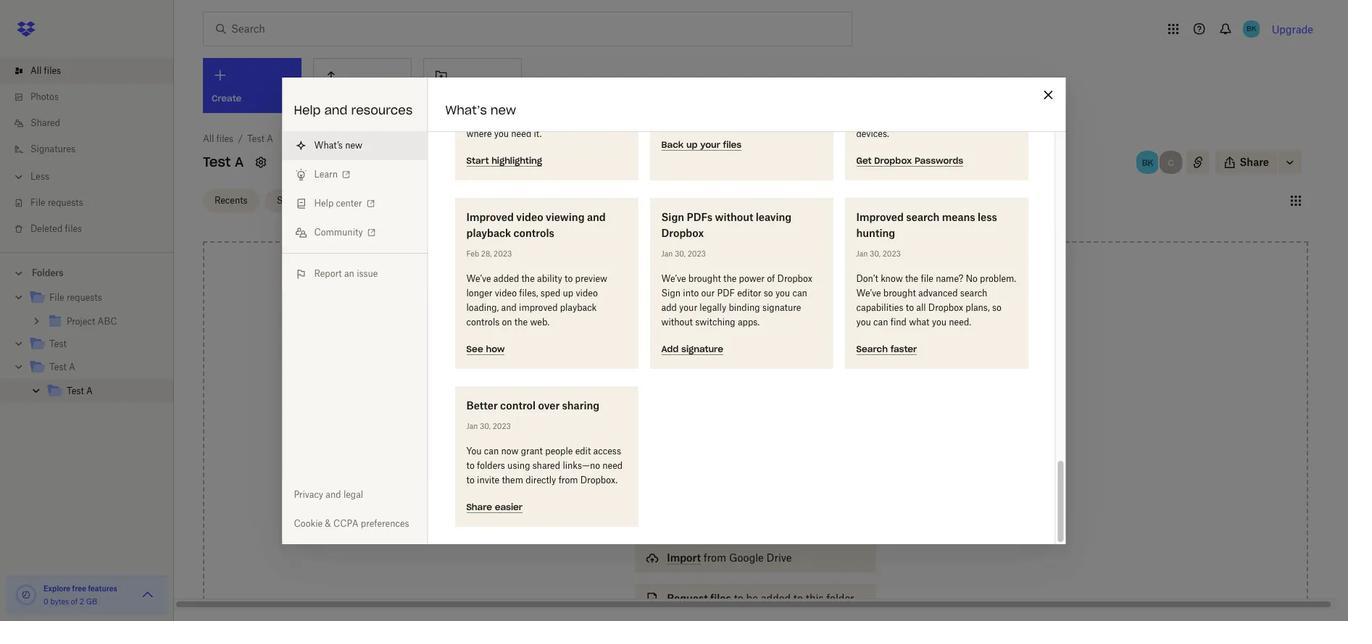 Task type: locate. For each thing, give the bounding box(es) containing it.
import
[[667, 552, 701, 564]]

into
[[683, 287, 699, 298]]

what's new inside button
[[314, 140, 363, 150]]

need inside you can now grant people edit access to folders using shared links—no need to invite them directly from dropbox.
[[602, 460, 623, 471]]

dropbox image
[[12, 15, 41, 44]]

1 vertical spatial what's
[[314, 140, 343, 150]]

to down "drawing"
[[582, 113, 590, 124]]

test a for test a link to the middle
[[49, 362, 75, 373]]

1 vertical spatial test a link
[[29, 358, 162, 378]]

highlighting up the let
[[466, 99, 516, 110]]

sign up add
[[661, 287, 680, 298]]

no
[[966, 273, 978, 284]]

you're the owner image
[[1135, 149, 1161, 175]]

we've up into
[[661, 273, 686, 284]]

0 horizontal spatial so
[[764, 287, 773, 298]]

pdf inside pdf editing in dropbox is getting more powerful. the addition of highlighting and freeform drawing tools let you bring attention to exactly where you need it.
[[466, 70, 484, 81]]

this
[[806, 592, 824, 605]]

0 horizontal spatial from
[[558, 475, 578, 485]]

0 vertical spatial sign
[[661, 211, 684, 223]]

the up files,
[[521, 273, 535, 284]]

all inside 'list item'
[[30, 65, 42, 76]]

files up photos
[[44, 65, 61, 76]]

sign left pdfs
[[661, 211, 684, 223]]

search faster link
[[856, 342, 917, 355]]

we've up longer at the left of page
[[466, 273, 491, 284]]

your down into
[[679, 302, 697, 313]]

improved up hunting
[[856, 211, 904, 223]]

christinaovera9@gmail.com hasn't added this to their dropbox yet image
[[1158, 149, 1184, 175]]

jan
[[661, 249, 673, 258], [856, 249, 868, 258], [466, 422, 478, 430]]

0 horizontal spatial all files link
[[12, 58, 174, 84]]

new
[[491, 103, 516, 117], [345, 140, 363, 150]]

we've brought the power of dropbox sign into our pdf editor so you can add your legally binding signature without switching apps.
[[661, 273, 812, 327]]

playback up the feb 28, 2023
[[466, 227, 511, 239]]

0 horizontal spatial what's
[[314, 140, 343, 150]]

add
[[661, 302, 677, 313]]

issue
[[357, 268, 378, 279]]

your inside we've brought the power of dropbox sign into our pdf editor so you can add your legally binding signature without switching apps.
[[679, 302, 697, 313]]

2023 up know
[[882, 249, 901, 258]]

recents button
[[203, 189, 259, 212]]

folders
[[32, 268, 63, 278]]

30, up into
[[675, 249, 685, 258]]

dropbox inside we've brought the power of dropbox sign into our pdf editor so you can add your legally binding signature without switching apps.
[[777, 273, 812, 284]]

don't
[[856, 273, 878, 284]]

what's new
[[446, 103, 516, 117], [314, 140, 363, 150]]

1 vertical spatial file requests link
[[29, 289, 162, 308]]

0 vertical spatial highlighting
[[466, 99, 516, 110]]

2023 for dropbox
[[687, 249, 706, 258]]

1 vertical spatial brought
[[883, 287, 916, 298]]

improved
[[466, 211, 514, 223], [856, 211, 904, 223]]

our inside we've brought the power of dropbox sign into our pdf editor so you can add your legally binding signature without switching apps.
[[701, 287, 715, 298]]

the inside we've brought the power of dropbox sign into our pdf editor so you can add your legally binding signature without switching apps.
[[723, 273, 737, 284]]

1 vertical spatial your
[[679, 302, 697, 313]]

1 vertical spatial search
[[960, 287, 987, 298]]

1 vertical spatial test a
[[49, 362, 75, 373]]

1 horizontal spatial 30,
[[675, 249, 685, 258]]

the for hunting
[[905, 273, 918, 284]]

list
[[0, 49, 174, 252]]

1 vertical spatial on
[[502, 316, 512, 327]]

brought inside don't know the file name? no problem. we've brought advanced search capabilities to all dropbox plans, so you can find what you need.
[[883, 287, 916, 298]]

30, down hunting
[[870, 249, 880, 258]]

2 improved from the left
[[856, 211, 904, 223]]

and right the loading,
[[501, 302, 516, 313]]

search left means
[[906, 211, 940, 223]]

0 horizontal spatial in
[[517, 70, 525, 81]]

the inside don't know the file name? no problem. we've brought advanced search capabilities to all dropbox plans, so you can find what you need.
[[905, 273, 918, 284]]

1 vertical spatial controls
[[466, 316, 499, 327]]

0 horizontal spatial controls
[[466, 316, 499, 327]]

and inside we've added the ability to preview longer video files, sped up video loading, and improved playback controls on the web.
[[501, 302, 516, 313]]

we've inside we've brought the power of dropbox sign into our pdf editor so you can add your legally binding signature without switching apps.
[[661, 273, 686, 284]]

and inside pdf editing in dropbox is getting more powerful. the addition of highlighting and freeform drawing tools let you bring attention to exactly where you need it.
[[519, 99, 534, 110]]

highlighting
[[466, 99, 516, 110], [491, 155, 542, 166]]

can down the "capabilities"
[[873, 316, 888, 327]]

starred
[[277, 195, 308, 206]]

of inside we've brought the power of dropbox sign into our pdf editor so you can add your legally binding signature without switching apps.
[[767, 273, 775, 284]]

so right editor
[[764, 287, 773, 298]]

28,
[[481, 249, 491, 258]]

search
[[906, 211, 940, 223], [960, 287, 987, 298]]

new up learn "link"
[[345, 140, 363, 150]]

files for deleted files
[[65, 223, 82, 234]]

added inside we've added the ability to preview longer video files, sped up video loading, and improved playback controls on the web.
[[493, 273, 519, 284]]

2023 for hunting
[[882, 249, 901, 258]]

and left 'legal'
[[326, 489, 341, 500]]

less image
[[12, 170, 26, 184]]

1 horizontal spatial jan
[[661, 249, 673, 258]]

of left 2 on the left of page
[[71, 597, 78, 606]]

2023 down pdfs
[[687, 249, 706, 258]]

can up folders
[[484, 446, 499, 456]]

brought up into
[[688, 273, 721, 284]]

dropbox up the
[[527, 70, 562, 81]]

deleted files link
[[12, 216, 174, 242]]

1 horizontal spatial need
[[602, 460, 623, 471]]

file requests down folders 'button' on the top of the page
[[49, 292, 102, 303]]

2 vertical spatial of
[[71, 597, 78, 606]]

1 vertical spatial all
[[203, 133, 214, 144]]

0 horizontal spatial what's new
[[314, 140, 363, 150]]

free left basic
[[911, 70, 927, 81]]

1 vertical spatial playback
[[560, 302, 597, 313]]

to left invite
[[466, 475, 474, 485]]

1 vertical spatial passwords
[[915, 155, 963, 166]]

file
[[30, 197, 45, 208], [49, 292, 64, 303]]

1 horizontal spatial without
[[715, 211, 753, 223]]

your right back
[[700, 139, 720, 150]]

1 vertical spatial added
[[761, 592, 791, 605]]

pdfs
[[687, 211, 712, 223]]

what's up learn
[[314, 140, 343, 150]]

files left be
[[711, 592, 731, 605]]

2 horizontal spatial we've
[[856, 287, 881, 298]]

improved up the feb 28, 2023
[[466, 211, 514, 223]]

passwords down the payment
[[856, 113, 900, 124]]

1 vertical spatial new
[[345, 140, 363, 150]]

dropbox right the power
[[777, 273, 812, 284]]

2 horizontal spatial 30,
[[870, 249, 880, 258]]

jan 30, 2023 down 'better'
[[466, 422, 511, 430]]

1 sign from the top
[[661, 211, 684, 223]]

up right back
[[686, 139, 698, 150]]

2 horizontal spatial jan 30, 2023
[[856, 249, 901, 258]]

help left center
[[314, 198, 334, 208]]

your
[[700, 139, 720, 150], [679, 302, 697, 313]]

1 horizontal spatial playback
[[560, 302, 597, 313]]

bytes
[[50, 597, 69, 606]]

jan for dropbox
[[661, 249, 673, 258]]

1 vertical spatial all files link
[[203, 132, 234, 146]]

need down access
[[602, 460, 623, 471]]

0 horizontal spatial our
[[701, 287, 715, 298]]

the for dropbox
[[723, 273, 737, 284]]

jan 30, 2023 down hunting
[[856, 249, 901, 258]]

legal
[[344, 489, 363, 500]]

privacy and legal
[[294, 489, 363, 500]]

from inside you can now grant people edit access to folders using shared links—no need to invite them directly from dropbox.
[[558, 475, 578, 485]]

without right pdfs
[[715, 211, 753, 223]]

the
[[521, 273, 535, 284], [723, 273, 737, 284], [905, 273, 918, 284], [514, 316, 528, 327]]

added down the feb 28, 2023
[[493, 273, 519, 284]]

share easier link
[[466, 500, 522, 513]]

added right be
[[761, 592, 791, 605]]

now inside you can now grant people edit access to folders using shared links—no need to invite them directly from dropbox.
[[501, 446, 518, 456]]

our inside users on our free basic plan can now store unlimited passwords and payment card information in dropbox passwords and sync across three devices.
[[895, 70, 908, 81]]

in up powerful.
[[517, 70, 525, 81]]

now up using
[[501, 446, 518, 456]]

in up three
[[965, 99, 973, 110]]

files left the /
[[216, 133, 234, 144]]

now right "plan"
[[991, 70, 1009, 81]]

0 vertical spatial new
[[491, 103, 516, 117]]

0 vertical spatial share
[[1240, 156, 1270, 168]]

editor
[[737, 287, 761, 298]]

start
[[466, 155, 489, 166]]

0 horizontal spatial passwords
[[856, 113, 900, 124]]

test a for the bottom test a link
[[67, 386, 93, 397]]

search inside improved search means less hunting
[[906, 211, 940, 223]]

2023 down 'control'
[[492, 422, 511, 430]]

file down less
[[30, 197, 45, 208]]

in inside users on our free basic plan can now store unlimited passwords and payment card information in dropbox passwords and sync across three devices.
[[965, 99, 973, 110]]

files inside deleted files link
[[65, 223, 82, 234]]

files for request files to be added to this folder
[[711, 592, 731, 605]]

0 vertical spatial passwords
[[856, 113, 900, 124]]

jan down 'better'
[[466, 422, 478, 430]]

1 vertical spatial free
[[72, 584, 86, 593]]

people
[[545, 446, 573, 456]]

highlighting inside pdf editing in dropbox is getting more powerful. the addition of highlighting and freeform drawing tools let you bring attention to exactly where you need it.
[[466, 99, 516, 110]]

to inside don't know the file name? no problem. we've brought advanced search capabilities to all dropbox plans, so you can find what you need.
[[906, 302, 914, 313]]

all for all files / test a
[[203, 133, 214, 144]]

1 improved from the left
[[466, 211, 514, 223]]

starred button
[[265, 189, 320, 212]]

dropbox inside don't know the file name? no problem. we've brought advanced search capabilities to all dropbox plans, so you can find what you need.
[[928, 302, 963, 313]]

share
[[1240, 156, 1270, 168], [466, 501, 492, 512]]

1 horizontal spatial our
[[895, 70, 908, 81]]

controls down the loading,
[[466, 316, 499, 327]]

without inside we've brought the power of dropbox sign into our pdf editor so you can add your legally binding signature without switching apps.
[[661, 316, 693, 327]]

and inside improved video viewing and playback controls
[[587, 211, 605, 223]]

so right plans,
[[992, 302, 1001, 313]]

invite
[[477, 475, 499, 485]]

0 vertical spatial need
[[511, 128, 531, 139]]

signature right binding
[[762, 302, 801, 313]]

controls inside improved video viewing and playback controls
[[513, 227, 554, 239]]

plan
[[954, 70, 972, 81]]

faster
[[890, 343, 917, 354]]

1 horizontal spatial all
[[203, 133, 214, 144]]

feb 28, 2023
[[466, 249, 512, 258]]

all left the /
[[203, 133, 214, 144]]

playback
[[466, 227, 511, 239], [560, 302, 597, 313]]

a
[[267, 133, 273, 144], [235, 154, 244, 170], [69, 362, 75, 373], [86, 386, 93, 397]]

means
[[942, 211, 975, 223]]

dropbox down pdfs
[[661, 227, 704, 239]]

all
[[30, 65, 42, 76], [203, 133, 214, 144]]

files inside all files 'list item'
[[44, 65, 61, 76]]

0 horizontal spatial signature
[[681, 343, 723, 354]]

search
[[856, 343, 888, 354]]

0 vertical spatial on
[[882, 70, 892, 81]]

request files to be added to this folder
[[667, 592, 854, 605]]

requests
[[48, 197, 83, 208], [67, 292, 102, 303]]

what's inside button
[[314, 140, 343, 150]]

0 horizontal spatial file
[[30, 197, 45, 208]]

1 horizontal spatial passwords
[[915, 155, 963, 166]]

1 vertical spatial sign
[[661, 287, 680, 298]]

you right the let
[[501, 113, 516, 124]]

on up how in the bottom of the page
[[502, 316, 512, 327]]

2 sign from the top
[[661, 287, 680, 298]]

legally
[[700, 302, 726, 313]]

file requests up deleted files
[[30, 197, 83, 208]]

free inside users on our free basic plan can now store unlimited passwords and payment card information in dropbox passwords and sync across three devices.
[[911, 70, 927, 81]]

&
[[325, 518, 331, 529]]

our up legally
[[701, 287, 715, 298]]

0 horizontal spatial free
[[72, 584, 86, 593]]

files for all files / test a
[[216, 133, 234, 144]]

how
[[486, 343, 505, 354]]

files inside more ways to add content element
[[711, 592, 731, 605]]

1 vertical spatial what's new
[[314, 140, 363, 150]]

what's
[[446, 103, 487, 117], [314, 140, 343, 150]]

passwords
[[921, 84, 965, 95]]

1 vertical spatial need
[[602, 460, 623, 471]]

1 vertical spatial file requests
[[49, 292, 102, 303]]

1 vertical spatial signature
[[681, 343, 723, 354]]

1 vertical spatial of
[[767, 273, 775, 284]]

2 horizontal spatial of
[[767, 273, 775, 284]]

file down folders
[[49, 292, 64, 303]]

0 horizontal spatial without
[[661, 316, 693, 327]]

1 horizontal spatial up
[[686, 139, 698, 150]]

import from google drive
[[667, 552, 792, 564]]

new inside button
[[345, 140, 363, 150]]

can right editor
[[792, 287, 807, 298]]

group
[[0, 283, 174, 413]]

capabilities
[[856, 302, 903, 313]]

photos link
[[12, 84, 174, 110]]

0 horizontal spatial brought
[[688, 273, 721, 284]]

three
[[971, 113, 992, 124]]

upgrade link
[[1272, 23, 1314, 35]]

all files link up the shared link
[[12, 58, 174, 84]]

1 horizontal spatial now
[[991, 70, 1009, 81]]

quota usage element
[[15, 584, 38, 607]]

deleted
[[30, 223, 63, 234]]

requests up deleted files
[[48, 197, 83, 208]]

what's new up learn
[[314, 140, 363, 150]]

links—no
[[563, 460, 600, 471]]

0 horizontal spatial improved
[[466, 211, 514, 223]]

1 vertical spatial so
[[992, 302, 1001, 313]]

more
[[466, 84, 487, 95]]

to
[[582, 113, 590, 124], [564, 273, 573, 284], [906, 302, 914, 313], [466, 460, 474, 471], [466, 475, 474, 485], [734, 592, 744, 605], [794, 592, 803, 605]]

from
[[558, 475, 578, 485], [704, 552, 727, 564]]

search inside don't know the file name? no problem. we've brought advanced search capabilities to all dropbox plans, so you can find what you need.
[[960, 287, 987, 298]]

0 vertical spatial pdf
[[466, 70, 484, 81]]

exactly
[[593, 113, 621, 124]]

2023 right 28,
[[493, 249, 512, 258]]

1 horizontal spatial of
[[585, 84, 593, 95]]

1 horizontal spatial your
[[700, 139, 720, 150]]

improved video viewing and playback controls
[[466, 211, 605, 239]]

payment
[[856, 99, 892, 110]]

share for share easier
[[466, 501, 492, 512]]

our up "unlimited"
[[895, 70, 908, 81]]

1 horizontal spatial on
[[882, 70, 892, 81]]

controls
[[513, 227, 554, 239], [466, 316, 499, 327]]

30, for dropbox
[[675, 249, 685, 258]]

1 vertical spatial our
[[701, 287, 715, 298]]

share inside button
[[1240, 156, 1270, 168]]

you right editor
[[775, 287, 790, 298]]

0 vertical spatial from
[[558, 475, 578, 485]]

highlighting down it.
[[491, 155, 542, 166]]

we've inside don't know the file name? no problem. we've brought advanced search capabilities to all dropbox plans, so you can find what you need.
[[856, 287, 881, 298]]

1 horizontal spatial all files link
[[203, 132, 234, 146]]

from inside more ways to add content element
[[704, 552, 727, 564]]

file requests link
[[12, 190, 174, 216], [29, 289, 162, 308]]

brought down know
[[883, 287, 916, 298]]

all files link
[[12, 58, 174, 84], [203, 132, 234, 146]]

jan up add
[[661, 249, 673, 258]]

file requests link up deleted files
[[12, 190, 174, 216]]

so
[[764, 287, 773, 298], [992, 302, 1001, 313]]

1 horizontal spatial added
[[761, 592, 791, 605]]

jan 30, 2023 for dropbox
[[661, 249, 706, 258]]

what's down more
[[446, 103, 487, 117]]

improved inside improved video viewing and playback controls
[[466, 211, 514, 223]]

0 horizontal spatial share
[[466, 501, 492, 512]]

less
[[978, 211, 997, 223]]

and up the "what's new" button at left
[[324, 103, 348, 117]]

passwords inside the get dropbox passwords link
[[915, 155, 963, 166]]

improved inside improved search means less hunting
[[856, 211, 904, 223]]

1 horizontal spatial improved
[[856, 211, 904, 223]]

dropbox up three
[[975, 99, 1010, 110]]

0 vertical spatial signature
[[762, 302, 801, 313]]

dropbox down advanced
[[928, 302, 963, 313]]

files right back
[[723, 139, 741, 150]]

bring
[[518, 113, 540, 124]]

improved for hunting
[[856, 211, 904, 223]]

test
[[247, 133, 264, 144], [203, 154, 231, 170], [49, 339, 67, 349], [49, 362, 67, 373], [67, 386, 84, 397]]

help up the "what's new" button at left
[[294, 103, 321, 117]]

0 horizontal spatial of
[[71, 597, 78, 606]]

help for help center
[[314, 198, 334, 208]]

on inside users on our free basic plan can now store unlimited passwords and payment card information in dropbox passwords and sync across three devices.
[[882, 70, 892, 81]]

we've
[[466, 273, 491, 284], [661, 273, 686, 284], [856, 287, 881, 298]]

1 vertical spatial pdf
[[717, 287, 735, 298]]

sharing
[[562, 399, 599, 411]]

video left files,
[[495, 287, 517, 298]]

2 horizontal spatial jan
[[856, 249, 868, 258]]

signatures
[[30, 144, 75, 154]]

1 horizontal spatial pdf
[[717, 287, 735, 298]]

recents
[[215, 195, 248, 206]]

search down no
[[960, 287, 987, 298]]

1 horizontal spatial in
[[965, 99, 973, 110]]

longer
[[466, 287, 492, 298]]

the for playback
[[521, 273, 535, 284]]

sign inside we've brought the power of dropbox sign into our pdf editor so you can add your legally binding signature without switching apps.
[[661, 287, 680, 298]]

need left it.
[[511, 128, 531, 139]]

so inside we've brought the power of dropbox sign into our pdf editor so you can add your legally binding signature without switching apps.
[[764, 287, 773, 298]]

we've down don't
[[856, 287, 881, 298]]

0 horizontal spatial pdf
[[466, 70, 484, 81]]

card
[[895, 99, 913, 110]]

2 vertical spatial test a link
[[46, 382, 162, 402]]

shared
[[30, 117, 60, 128]]

2023
[[493, 249, 512, 258], [687, 249, 706, 258], [882, 249, 901, 258], [492, 422, 511, 430]]

0 horizontal spatial 30,
[[480, 422, 490, 430]]

1 vertical spatial in
[[965, 99, 973, 110]]

and down "plan"
[[967, 84, 983, 95]]

0 vertical spatial all
[[30, 65, 42, 76]]

report an issue link
[[282, 259, 427, 288]]

can inside we've brought the power of dropbox sign into our pdf editor so you can add your legally binding signature without switching apps.
[[792, 287, 807, 298]]

1 vertical spatial share
[[466, 501, 492, 512]]

switching
[[695, 316, 735, 327]]

share inside help and resources dialog
[[466, 501, 492, 512]]

all files / test a
[[203, 133, 273, 144]]

preview
[[575, 273, 607, 284]]

up right sped
[[563, 287, 573, 298]]

pdf up more
[[466, 70, 484, 81]]

can right "plan"
[[974, 70, 989, 81]]

it.
[[534, 128, 542, 139]]

0 vertical spatial our
[[895, 70, 908, 81]]

0 vertical spatial file requests
[[30, 197, 83, 208]]

0 vertical spatial without
[[715, 211, 753, 223]]

using
[[507, 460, 530, 471]]

start highlighting link
[[466, 153, 542, 166]]

0 horizontal spatial jan 30, 2023
[[466, 422, 511, 430]]

0 horizontal spatial need
[[511, 128, 531, 139]]

1 horizontal spatial so
[[992, 302, 1001, 313]]

0 vertical spatial all files link
[[12, 58, 174, 84]]

the left the power
[[723, 273, 737, 284]]

and right viewing
[[587, 211, 605, 223]]

from down links—no
[[558, 475, 578, 485]]

folder
[[827, 592, 854, 605]]

1 horizontal spatial search
[[960, 287, 987, 298]]

we've inside we've added the ability to preview longer video files, sped up video loading, and improved playback controls on the web.
[[466, 273, 491, 284]]

1 horizontal spatial free
[[911, 70, 927, 81]]

brought inside we've brought the power of dropbox sign into our pdf editor so you can add your legally binding signature without switching apps.
[[688, 273, 721, 284]]

signature down switching
[[681, 343, 723, 354]]

0 vertical spatial requests
[[48, 197, 83, 208]]

you down the "capabilities"
[[856, 316, 871, 327]]

free up 2 on the left of page
[[72, 584, 86, 593]]

photos
[[30, 91, 59, 102]]

playback down sped
[[560, 302, 597, 313]]

0 vertical spatial brought
[[688, 273, 721, 284]]

we've for improved video viewing and playback controls
[[466, 273, 491, 284]]

requests down folders 'button' on the top of the page
[[67, 292, 102, 303]]

them
[[502, 475, 523, 485]]

of right the power
[[767, 273, 775, 284]]

1 horizontal spatial share
[[1240, 156, 1270, 168]]

file inside group
[[49, 292, 64, 303]]

add signature link
[[661, 342, 723, 355]]



Task type: vqa. For each thing, say whether or not it's contained in the screenshot.
Templates tab
no



Task type: describe. For each thing, give the bounding box(es) containing it.
of inside the explore free features 0 bytes of 2 gb
[[71, 597, 78, 606]]

on inside we've added the ability to preview longer video files, sped up video loading, and improved playback controls on the web.
[[502, 316, 512, 327]]

controls inside we've added the ability to preview longer video files, sped up video loading, and improved playback controls on the web.
[[466, 316, 499, 327]]

group containing file requests
[[0, 283, 174, 413]]

directly
[[525, 475, 556, 485]]

need.
[[949, 316, 971, 327]]

basic
[[929, 70, 952, 81]]

help for help and resources
[[294, 103, 321, 117]]

back up your files
[[661, 139, 741, 150]]

folders button
[[0, 262, 174, 283]]

dropbox inside 'sign pdfs without leaving dropbox'
[[661, 227, 704, 239]]

learn
[[314, 169, 338, 179]]

0 horizontal spatial jan
[[466, 422, 478, 430]]

1 vertical spatial highlighting
[[491, 155, 542, 166]]

to down you
[[466, 460, 474, 471]]

shared link
[[12, 110, 174, 136]]

find
[[890, 316, 907, 327]]

better
[[466, 399, 498, 411]]

share easier
[[466, 501, 522, 512]]

sync
[[921, 113, 939, 124]]

you can now grant people edit access to folders using shared links—no need to invite them directly from dropbox.
[[466, 446, 623, 485]]

advanced
[[918, 287, 958, 298]]

better control over sharing
[[466, 399, 599, 411]]

more ways to add content element
[[632, 473, 879, 621]]

video down the preview
[[576, 287, 598, 298]]

easier
[[495, 501, 522, 512]]

don't know the file name? no problem. we've brought advanced search capabilities to all dropbox plans, so you can find what you need.
[[856, 273, 1016, 327]]

file requests inside group
[[49, 292, 102, 303]]

signature inside we've brought the power of dropbox sign into our pdf editor so you can add your legally binding signature without switching apps.
[[762, 302, 801, 313]]

gb
[[86, 597, 97, 606]]

0 vertical spatial file
[[30, 197, 45, 208]]

files,
[[519, 287, 538, 298]]

resources
[[351, 103, 413, 117]]

see how link
[[466, 342, 505, 355]]

store
[[856, 84, 877, 95]]

hunting
[[856, 227, 895, 239]]

control
[[500, 399, 535, 411]]

leaving
[[756, 211, 792, 223]]

know
[[881, 273, 903, 284]]

shared
[[532, 460, 560, 471]]

help and resources dialog
[[282, 0, 1066, 544]]

is
[[565, 70, 572, 81]]

name?
[[936, 273, 963, 284]]

what's new button
[[282, 131, 427, 160]]

passwords inside users on our free basic plan can now store unlimited passwords and payment card information in dropbox passwords and sync across three devices.
[[856, 113, 900, 124]]

share for share
[[1240, 156, 1270, 168]]

plans,
[[966, 302, 990, 313]]

freeform
[[536, 99, 572, 110]]

can inside don't know the file name? no problem. we've brought advanced search capabilities to all dropbox plans, so you can find what you need.
[[873, 316, 888, 327]]

privacy and legal link
[[282, 480, 427, 509]]

you inside we've brought the power of dropbox sign into our pdf editor so you can add your legally binding signature without switching apps.
[[775, 287, 790, 298]]

binding
[[729, 302, 760, 313]]

start highlighting
[[466, 155, 542, 166]]

pdf inside we've brought the power of dropbox sign into our pdf editor so you can add your legally binding signature without switching apps.
[[717, 287, 735, 298]]

improved search means less hunting
[[856, 211, 997, 239]]

cookie & ccpa preferences
[[294, 518, 409, 529]]

video inside improved video viewing and playback controls
[[516, 211, 543, 223]]

need inside pdf editing in dropbox is getting more powerful. the addition of highlighting and freeform drawing tools let you bring attention to exactly where you need it.
[[511, 128, 531, 139]]

so inside don't know the file name? no problem. we've brought advanced search capabilities to all dropbox plans, so you can find what you need.
[[992, 302, 1001, 313]]

signatures link
[[12, 136, 174, 162]]

apps.
[[738, 316, 760, 327]]

pdf editing in dropbox is getting more powerful. the addition of highlighting and freeform drawing tools let you bring attention to exactly where you need it.
[[466, 70, 621, 139]]

let
[[489, 113, 499, 124]]

information
[[915, 99, 963, 110]]

all for all files
[[30, 65, 42, 76]]

can inside you can now grant people edit access to folders using shared links—no need to invite them directly from dropbox.
[[484, 446, 499, 456]]

search faster
[[856, 343, 917, 354]]

to inside pdf editing in dropbox is getting more powerful. the addition of highlighting and freeform drawing tools let you bring attention to exactly where you need it.
[[582, 113, 590, 124]]

less
[[30, 171, 49, 182]]

and down card
[[903, 113, 918, 124]]

0 vertical spatial your
[[700, 139, 720, 150]]

0 vertical spatial file requests link
[[12, 190, 174, 216]]

in inside pdf editing in dropbox is getting more powerful. the addition of highlighting and freeform drawing tools let you bring attention to exactly where you need it.
[[517, 70, 525, 81]]

drive
[[767, 552, 792, 564]]

drawing
[[574, 99, 608, 110]]

you right what at bottom
[[932, 316, 947, 327]]

0 vertical spatial what's
[[446, 103, 487, 117]]

30, for hunting
[[870, 249, 880, 258]]

power
[[739, 273, 764, 284]]

improved for playback
[[466, 211, 514, 223]]

we've added the ability to preview longer video files, sped up video loading, and improved playback controls on the web.
[[466, 273, 607, 327]]

of inside pdf editing in dropbox is getting more powerful. the addition of highlighting and freeform drawing tools let you bring attention to exactly where you need it.
[[585, 84, 593, 95]]

devices.
[[856, 128, 889, 139]]

dropbox inside pdf editing in dropbox is getting more powerful. the addition of highlighting and freeform drawing tools let you bring attention to exactly where you need it.
[[527, 70, 562, 81]]

back up your files link
[[661, 137, 741, 150]]

file requests link inside group
[[29, 289, 162, 308]]

viewing
[[546, 211, 584, 223]]

community
[[314, 227, 363, 237]]

to left this
[[794, 592, 803, 605]]

1 horizontal spatial new
[[491, 103, 516, 117]]

ability
[[537, 273, 562, 284]]

improved
[[519, 302, 558, 313]]

sign inside 'sign pdfs without leaving dropbox'
[[661, 211, 684, 223]]

jan for hunting
[[856, 249, 868, 258]]

added inside more ways to add content element
[[761, 592, 791, 605]]

share button
[[1216, 151, 1278, 174]]

now inside users on our free basic plan can now store unlimited passwords and payment card information in dropbox passwords and sync across three devices.
[[991, 70, 1009, 81]]

dropbox inside users on our free basic plan can now store unlimited passwords and payment card information in dropbox passwords and sync across three devices.
[[975, 99, 1010, 110]]

can inside users on our free basic plan can now store unlimited passwords and payment card information in dropbox passwords and sync across three devices.
[[974, 70, 989, 81]]

privacy
[[294, 489, 323, 500]]

where
[[466, 128, 492, 139]]

0 vertical spatial test a link
[[247, 132, 273, 146]]

list containing all files
[[0, 49, 174, 252]]

deleted files
[[30, 223, 82, 234]]

preferences
[[361, 518, 409, 529]]

free inside the explore free features 0 bytes of 2 gb
[[72, 584, 86, 593]]

explore free features 0 bytes of 2 gb
[[44, 584, 117, 606]]

up inside we've added the ability to preview longer video files, sped up video loading, and improved playback controls on the web.
[[563, 287, 573, 298]]

files inside back up your files link
[[723, 139, 741, 150]]

to inside we've added the ability to preview longer video files, sped up video loading, and improved playback controls on the web.
[[564, 273, 573, 284]]

playback inside improved video viewing and playback controls
[[466, 227, 511, 239]]

the
[[531, 84, 546, 95]]

get
[[856, 155, 872, 166]]

and inside the privacy and legal link
[[326, 489, 341, 500]]

dropbox right get on the top of page
[[874, 155, 912, 166]]

0 vertical spatial up
[[686, 139, 698, 150]]

feb
[[466, 249, 479, 258]]

without inside 'sign pdfs without leaving dropbox'
[[715, 211, 753, 223]]

explore
[[44, 584, 70, 593]]

jan 30, 2023 for hunting
[[856, 249, 901, 258]]

community link
[[282, 218, 427, 247]]

playback inside we've added the ability to preview longer video files, sped up video loading, and improved playback controls on the web.
[[560, 302, 597, 313]]

cookie & ccpa preferences button
[[282, 509, 427, 538]]

all files list item
[[0, 58, 174, 84]]

1 vertical spatial requests
[[67, 292, 102, 303]]

get dropbox passwords link
[[856, 153, 963, 166]]

0 vertical spatial what's new
[[446, 103, 516, 117]]

report an issue
[[314, 268, 378, 279]]

files for all files
[[44, 65, 61, 76]]

to left be
[[734, 592, 744, 605]]

report
[[314, 268, 342, 279]]

0 vertical spatial test a
[[203, 154, 244, 170]]

loading,
[[466, 302, 499, 313]]

2023 for playback
[[493, 249, 512, 258]]

we've for sign pdfs without leaving dropbox
[[661, 273, 686, 284]]

sign pdfs without leaving dropbox
[[661, 211, 792, 239]]

the left web.
[[514, 316, 528, 327]]

you down the let
[[494, 128, 509, 139]]

help center
[[314, 198, 362, 208]]

all files
[[30, 65, 61, 76]]



